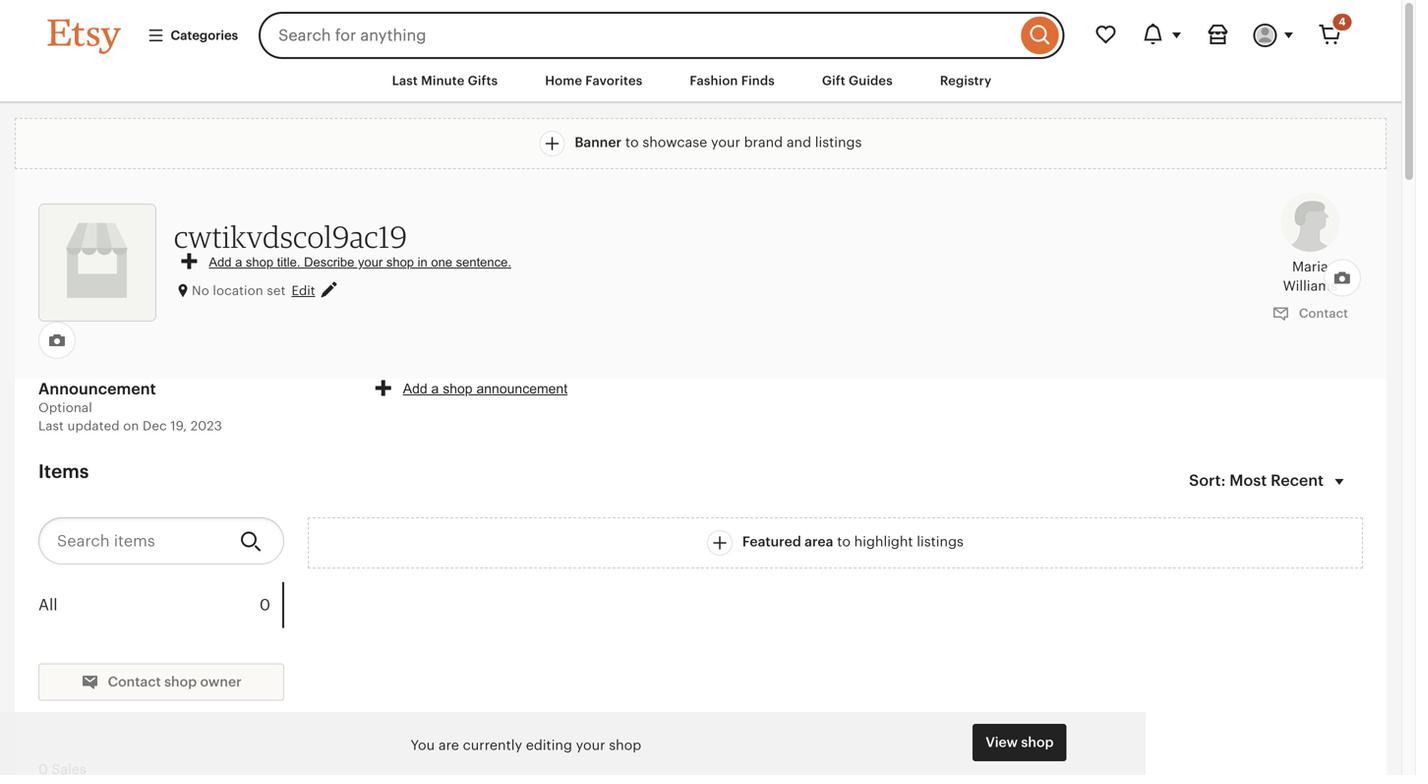 Task type: locate. For each thing, give the bounding box(es) containing it.
shop left title.
[[246, 255, 274, 270]]

1 vertical spatial your
[[358, 255, 383, 270]]

a for add a shop announcement
[[431, 381, 439, 397]]

add for add a shop announcement
[[403, 381, 428, 397]]

recent
[[1271, 472, 1324, 490]]

listings right highlight on the right bottom
[[917, 534, 964, 550]]

gifts
[[468, 73, 498, 88]]

contact
[[1296, 306, 1349, 321], [108, 674, 161, 690]]

2 horizontal spatial your
[[711, 135, 741, 150]]

williams
[[1284, 278, 1338, 294]]

favorites
[[586, 73, 643, 88]]

minute
[[421, 73, 465, 88]]

maria
[[1293, 259, 1329, 274]]

describe
[[304, 255, 355, 270]]

1 vertical spatial contact
[[108, 674, 161, 690]]

add a shop title. describe your shop in one sentence. button
[[181, 253, 512, 271]]

a inside button
[[431, 381, 439, 397]]

listings right and in the right of the page
[[815, 135, 862, 150]]

home favorites
[[545, 73, 643, 88]]

None search field
[[259, 12, 1065, 59]]

smaller image
[[81, 673, 99, 691]]

add a shop announcement
[[403, 381, 568, 397]]

1 vertical spatial a
[[431, 381, 439, 397]]

your left brand
[[711, 135, 741, 150]]

contact right smaller 'icon'
[[108, 674, 161, 690]]

a up no location set
[[235, 255, 242, 270]]

menu bar
[[12, 59, 1390, 103]]

highlight
[[855, 534, 914, 550]]

shop left the in
[[387, 255, 414, 270]]

0 horizontal spatial a
[[235, 255, 242, 270]]

0 horizontal spatial listings
[[815, 135, 862, 150]]

0 vertical spatial to
[[626, 135, 639, 150]]

to right banner
[[626, 135, 639, 150]]

your right describe
[[358, 255, 383, 270]]

0 vertical spatial contact
[[1296, 306, 1349, 321]]

set
[[267, 283, 286, 298]]

to right area
[[838, 534, 851, 550]]

edit button
[[292, 282, 337, 300]]

0 horizontal spatial add
[[209, 255, 232, 270]]

a
[[235, 255, 242, 270], [431, 381, 439, 397]]

cwtikvdscol9ac19
[[174, 218, 407, 255]]

announcement optional last updated on dec 19, 2023
[[38, 380, 222, 433]]

shop left owner at left
[[164, 674, 197, 690]]

items
[[38, 461, 89, 482]]

last inside announcement optional last updated on dec 19, 2023
[[38, 418, 64, 433]]

last minute gifts
[[392, 73, 498, 88]]

to
[[626, 135, 639, 150], [838, 534, 851, 550]]

0 horizontal spatial your
[[358, 255, 383, 270]]

a left announcement
[[431, 381, 439, 397]]

categories button
[[132, 18, 253, 53]]

1 horizontal spatial to
[[838, 534, 851, 550]]

2 vertical spatial your
[[576, 737, 606, 753]]

2023
[[191, 418, 222, 433]]

1 horizontal spatial listings
[[917, 534, 964, 550]]

1 vertical spatial add
[[403, 381, 428, 397]]

1 vertical spatial to
[[838, 534, 851, 550]]

dec
[[143, 418, 167, 433]]

0 vertical spatial listings
[[815, 135, 862, 150]]

0 vertical spatial a
[[235, 255, 242, 270]]

in
[[418, 255, 428, 270]]

tab inside cwtikvdscol9ac19 main content
[[38, 582, 282, 628]]

gift
[[822, 73, 846, 88]]

a inside "button"
[[235, 255, 242, 270]]

add for add a shop title. describe your shop in one sentence.
[[209, 255, 232, 270]]

1 horizontal spatial contact
[[1296, 306, 1349, 321]]

tab
[[38, 582, 282, 628]]

home favorites link
[[531, 63, 658, 99]]

tab containing all
[[38, 582, 282, 628]]

shop left announcement
[[443, 381, 473, 397]]

fashion
[[690, 73, 738, 88]]

1 image
[[321, 284, 337, 300]]

add
[[209, 255, 232, 270], [403, 381, 428, 397]]

no
[[192, 283, 209, 298]]

0 vertical spatial last
[[392, 73, 418, 88]]

last left minute at top
[[392, 73, 418, 88]]

0 horizontal spatial last
[[38, 418, 64, 433]]

registry link
[[926, 63, 1007, 99]]

contact shop owner button
[[38, 663, 284, 701]]

maria williams
[[1284, 259, 1338, 294]]

1 vertical spatial last
[[38, 418, 64, 433]]

maria williams link
[[1274, 193, 1348, 296]]

featured
[[743, 534, 802, 550]]

contact down 'williams'
[[1296, 306, 1349, 321]]

optional
[[38, 401, 92, 415]]

finds
[[742, 73, 775, 88]]

currently
[[463, 737, 523, 753]]

featured area to highlight listings
[[743, 534, 964, 550]]

your inside "add a shop title. describe your shop in one sentence." "button"
[[358, 255, 383, 270]]

banner to showcase your brand and listings
[[575, 135, 862, 150]]

menu bar containing last minute gifts
[[12, 59, 1390, 103]]

guides
[[849, 73, 893, 88]]

your
[[711, 135, 741, 150], [358, 255, 383, 270], [576, 737, 606, 753]]

contact inside button
[[1296, 306, 1349, 321]]

and
[[787, 135, 812, 150]]

4 link
[[1307, 12, 1354, 59]]

your right editing
[[576, 737, 606, 753]]

shop right editing
[[609, 737, 642, 753]]

contact inside button
[[108, 674, 161, 690]]

shop right view
[[1022, 734, 1054, 750]]

0 horizontal spatial to
[[626, 135, 639, 150]]

add inside button
[[403, 381, 428, 397]]

contact shop owner
[[105, 674, 242, 690]]

0 horizontal spatial contact
[[108, 674, 161, 690]]

add inside "button"
[[209, 255, 232, 270]]

banner
[[575, 135, 622, 150]]

sort: most recent button
[[1178, 458, 1364, 506]]

1 horizontal spatial a
[[431, 381, 439, 397]]

cwtikvdscol9ac19 main content
[[0, 103, 1402, 775]]

shop
[[246, 255, 274, 270], [387, 255, 414, 270], [443, 381, 473, 397], [164, 674, 197, 690], [1022, 734, 1054, 750], [609, 737, 642, 753]]

view shop
[[986, 734, 1054, 750]]

announcement
[[38, 380, 156, 398]]

none search field inside categories banner
[[259, 12, 1065, 59]]

1 horizontal spatial your
[[576, 737, 606, 753]]

listings
[[815, 135, 862, 150], [917, 534, 964, 550]]

0 vertical spatial add
[[209, 255, 232, 270]]

you are currently editing your shop
[[411, 737, 642, 753]]

last
[[392, 73, 418, 88], [38, 418, 64, 433]]

1 horizontal spatial add
[[403, 381, 428, 397]]

last down optional
[[38, 418, 64, 433]]



Task type: vqa. For each thing, say whether or not it's contained in the screenshot.
or
no



Task type: describe. For each thing, give the bounding box(es) containing it.
shop inside button
[[164, 674, 197, 690]]

shop inside button
[[443, 381, 473, 397]]

showcase
[[643, 135, 708, 150]]

all
[[38, 596, 58, 614]]

categories
[[171, 28, 238, 43]]

edit
[[292, 283, 315, 298]]

0 vertical spatial your
[[711, 135, 741, 150]]

4
[[1339, 16, 1346, 28]]

last minute gifts link
[[377, 63, 513, 99]]

brand
[[744, 135, 783, 150]]

1 vertical spatial listings
[[917, 534, 964, 550]]

are
[[439, 737, 459, 753]]

location
[[213, 283, 264, 298]]

owner
[[200, 674, 242, 690]]

sort: most recent
[[1190, 472, 1324, 490]]

contact button
[[1258, 296, 1364, 332]]

view shop link
[[973, 724, 1067, 762]]

Search for anything text field
[[259, 12, 1017, 59]]

Search items text field
[[38, 517, 224, 565]]

editing
[[526, 737, 573, 753]]

a for add a shop title. describe your shop in one sentence.
[[235, 255, 242, 270]]

most
[[1230, 472, 1268, 490]]

view
[[986, 734, 1018, 750]]

contact for contact
[[1296, 306, 1349, 321]]

categories banner
[[12, 0, 1390, 59]]

19,
[[170, 418, 187, 433]]

one
[[431, 255, 453, 270]]

contact for contact shop owner
[[108, 674, 161, 690]]

home
[[545, 73, 583, 88]]

registry
[[940, 73, 992, 88]]

updated
[[67, 418, 120, 433]]

you
[[411, 737, 435, 753]]

add a shop announcement button
[[376, 379, 568, 399]]

add a shop title. describe your shop in one sentence.
[[209, 255, 512, 270]]

sentence.
[[456, 255, 512, 270]]

gift guides link
[[808, 63, 908, 99]]

gift guides
[[822, 73, 893, 88]]

title.
[[277, 255, 301, 270]]

fashion finds
[[690, 73, 775, 88]]

sort:
[[1190, 472, 1226, 490]]

maria williams image
[[1281, 193, 1340, 252]]

announcement
[[477, 381, 568, 397]]

fashion finds link
[[675, 63, 790, 99]]

area
[[805, 534, 834, 550]]

no location set
[[192, 283, 286, 298]]

on
[[123, 418, 139, 433]]

1 horizontal spatial last
[[392, 73, 418, 88]]

0
[[260, 596, 271, 614]]



